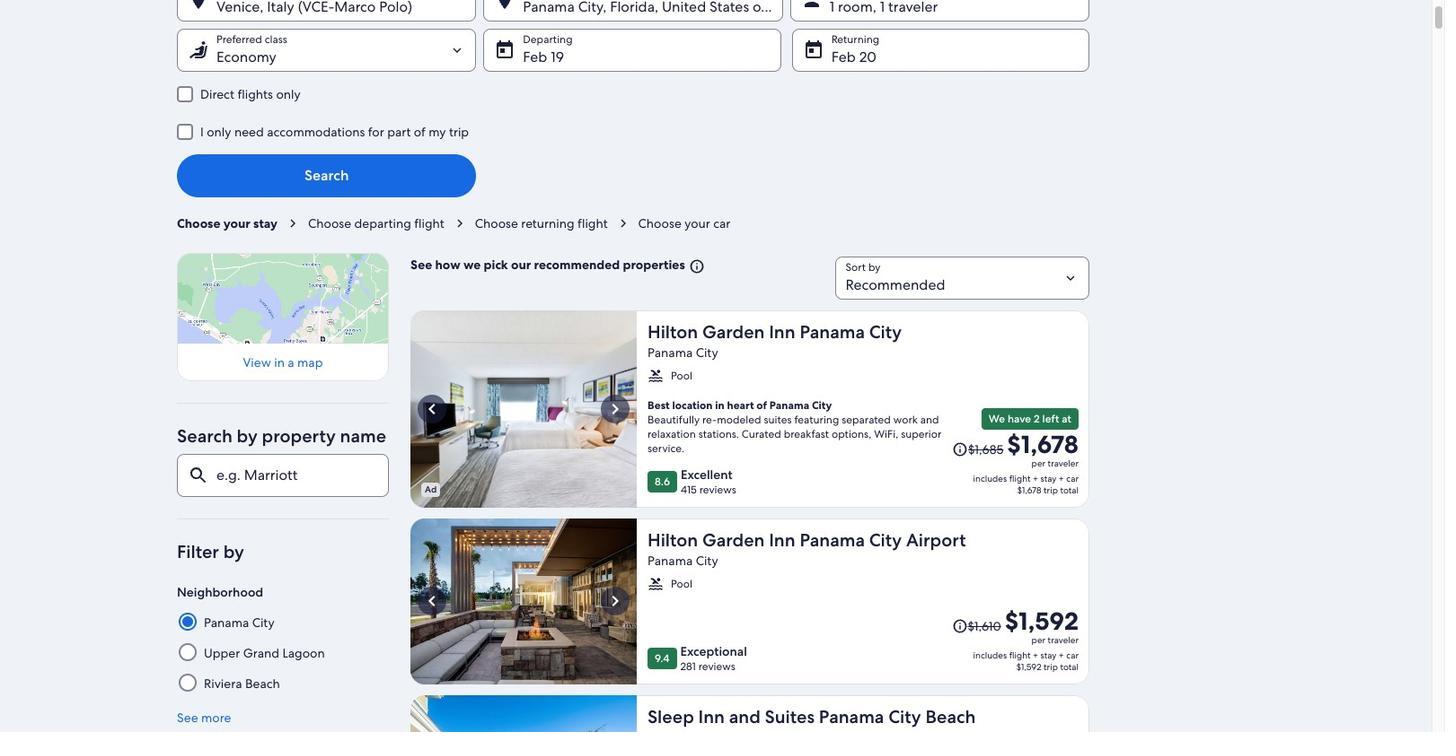 Task type: vqa. For each thing, say whether or not it's contained in the screenshot.
the Show next image for Waldorf Astoria Orlando
no



Task type: describe. For each thing, give the bounding box(es) containing it.
best
[[648, 399, 670, 413]]

pool for hilton garden inn panama city
[[671, 369, 692, 384]]

see for see how we pick our recommended properties
[[410, 257, 432, 273]]

0 vertical spatial $1,592
[[1005, 605, 1079, 638]]

step 1 of 5. choose your stay. current page, choose your stay element
[[177, 216, 308, 232]]

name
[[340, 425, 386, 448]]

hilton garden inn panama city airport panama city
[[648, 529, 966, 569]]

show previous image for hilton garden inn panama city airport image
[[421, 591, 443, 613]]

small image for hilton garden inn panama city
[[648, 368, 664, 384]]

1 horizontal spatial only
[[276, 86, 301, 102]]

choose for choose returning flight
[[475, 216, 518, 232]]

$1,610 button
[[952, 619, 1001, 635]]

suites
[[765, 706, 815, 729]]

best location in heart of panama city beautifully re-modeled suites featuring separated work and relaxation stations. curated breakfast options, wifi, superior service.
[[648, 399, 942, 456]]

for
[[368, 124, 384, 140]]

more
[[201, 711, 231, 727]]

inn for airport
[[769, 529, 795, 552]]

i only need accommodations for part of my trip
[[200, 124, 469, 140]]

upper grand lagoon
[[204, 646, 325, 662]]

heart
[[727, 399, 754, 413]]

$1,685 button
[[952, 442, 1004, 458]]

your for stay
[[223, 216, 250, 232]]

sleep inn and suites panama city beach
[[648, 706, 976, 729]]

1 vertical spatial and
[[729, 706, 761, 729]]

my
[[429, 124, 446, 140]]

view in a map button
[[188, 355, 378, 371]]

trip for $1,592
[[1044, 662, 1058, 673]]

car for $1,678
[[1066, 474, 1079, 485]]

a
[[288, 355, 294, 371]]

stations.
[[698, 428, 739, 442]]

returning
[[521, 216, 575, 232]]

1 horizontal spatial beach
[[925, 706, 976, 729]]

map
[[297, 355, 323, 371]]

direct
[[200, 86, 234, 102]]

2 vertical spatial small image
[[952, 619, 968, 635]]

search for search
[[304, 166, 349, 185]]

exceptional 281 reviews
[[680, 644, 747, 674]]

of inside best location in heart of panama city beautifully re-modeled suites featuring separated work and relaxation stations. curated breakfast options, wifi, superior service.
[[757, 399, 767, 413]]

feb for feb 19
[[523, 48, 547, 66]]

$1,678 inside per traveler includes flight + stay + car $1,678 trip total
[[1017, 485, 1042, 497]]

281
[[680, 660, 696, 674]]

total for $1,592
[[1060, 662, 1079, 673]]

view
[[243, 355, 271, 371]]

stay for $1,592
[[1041, 650, 1057, 662]]

panama inside best location in heart of panama city beautifully re-modeled suites featuring separated work and relaxation stations. curated breakfast options, wifi, superior service.
[[770, 399, 809, 413]]

by for filter
[[223, 541, 244, 564]]

recommended
[[534, 257, 620, 273]]

9.4
[[655, 652, 670, 666]]

see for see more
[[177, 711, 198, 727]]

direct flights only
[[200, 86, 301, 102]]

search for search by property name
[[177, 425, 232, 448]]

sleep
[[648, 706, 694, 729]]

8.6
[[655, 475, 670, 490]]

properties
[[623, 257, 685, 273]]

we have 2 left at
[[989, 413, 1072, 427]]

includes for $1,678
[[973, 474, 1007, 485]]

lagoon
[[282, 646, 325, 662]]

ad
[[425, 484, 437, 496]]

stay for $1,678
[[1041, 474, 1057, 485]]

reviews for exceptional
[[698, 660, 735, 674]]

choose for choose your car
[[638, 216, 682, 232]]

0 horizontal spatial only
[[207, 124, 231, 140]]

$1,610
[[968, 619, 1001, 635]]

2
[[1034, 413, 1040, 427]]

part
[[387, 124, 411, 140]]

traveler for $1,678
[[1048, 458, 1079, 470]]

search by property name
[[177, 425, 386, 448]]

2 vertical spatial inn
[[698, 706, 725, 729]]

need
[[234, 124, 264, 140]]

separated
[[842, 413, 891, 428]]

pool for hilton garden inn panama city airport
[[671, 578, 692, 592]]

choose your stay
[[177, 216, 278, 232]]

includes for $1,592
[[973, 650, 1007, 662]]

we
[[463, 257, 481, 273]]

excellent
[[681, 467, 733, 483]]

options,
[[832, 428, 872, 442]]

small image inside see how we pick our recommended properties link
[[685, 258, 705, 274]]

static map image image
[[177, 253, 389, 344]]

flights
[[237, 86, 273, 102]]

property
[[262, 425, 336, 448]]

lobby image
[[410, 311, 637, 508]]

19
[[551, 48, 564, 66]]

superior
[[901, 428, 942, 442]]

0 vertical spatial stay
[[253, 216, 278, 232]]

feb 19 button
[[484, 29, 781, 72]]

hilton for hilton garden inn panama city
[[648, 321, 698, 344]]

20
[[859, 48, 877, 66]]

beautifully
[[648, 413, 700, 428]]

terrace/patio image
[[410, 519, 637, 685]]

hilton garden inn panama city panama city
[[648, 321, 902, 361]]

riviera
[[204, 676, 242, 693]]

exceptional
[[680, 644, 747, 660]]

accommodations
[[267, 124, 365, 140]]

i
[[200, 124, 204, 140]]

hilton for hilton garden inn panama city airport
[[648, 529, 698, 552]]



Task type: locate. For each thing, give the bounding box(es) containing it.
hilton down properties
[[648, 321, 698, 344]]

featuring
[[794, 413, 839, 428]]

0 horizontal spatial in
[[274, 355, 285, 371]]

1 choose from the left
[[177, 216, 220, 232]]

garden
[[702, 321, 765, 344], [702, 529, 765, 552]]

garden for hilton garden inn panama city airport
[[702, 529, 765, 552]]

traveler
[[1048, 458, 1079, 470], [1048, 635, 1079, 647]]

0 horizontal spatial beach
[[245, 676, 280, 693]]

we
[[989, 413, 1005, 427]]

choose
[[177, 216, 220, 232], [308, 216, 351, 232], [475, 216, 518, 232], [638, 216, 682, 232]]

1 vertical spatial includes
[[973, 650, 1007, 662]]

and
[[920, 413, 939, 428], [729, 706, 761, 729]]

stay inside per traveler includes flight + stay + car $1,592 trip total
[[1041, 650, 1057, 662]]

wifi,
[[874, 428, 898, 442]]

pool up location at the bottom left of the page
[[671, 369, 692, 384]]

0 vertical spatial per
[[1032, 458, 1046, 470]]

1 vertical spatial garden
[[702, 529, 765, 552]]

modeled
[[717, 413, 761, 428]]

1 vertical spatial stay
[[1041, 474, 1057, 485]]

search inside search 'button'
[[304, 166, 349, 185]]

+
[[1033, 474, 1038, 485], [1059, 474, 1064, 485], [1033, 650, 1038, 662], [1059, 650, 1064, 662]]

2 vertical spatial car
[[1066, 650, 1079, 662]]

0 vertical spatial reviews
[[699, 483, 736, 498]]

traveler inside per traveler includes flight + stay + car $1,678 trip total
[[1048, 458, 1079, 470]]

only right i
[[207, 124, 231, 140]]

1 pool from the top
[[671, 369, 692, 384]]

$1,685
[[968, 442, 1004, 458]]

small image
[[648, 368, 664, 384], [648, 577, 664, 593], [952, 619, 968, 635]]

inn for panama
[[769, 321, 795, 344]]

small image
[[685, 258, 705, 274], [952, 442, 968, 458]]

in inside best location in heart of panama city beautifully re-modeled suites featuring separated work and relaxation stations. curated breakfast options, wifi, superior service.
[[715, 399, 725, 413]]

stay inside per traveler includes flight + stay + car $1,678 trip total
[[1041, 474, 1057, 485]]

0 vertical spatial inn
[[769, 321, 795, 344]]

per
[[1032, 458, 1046, 470], [1032, 635, 1046, 647]]

at
[[1062, 413, 1072, 427]]

1 vertical spatial inn
[[769, 529, 795, 552]]

1 vertical spatial of
[[757, 399, 767, 413]]

1 vertical spatial traveler
[[1048, 635, 1079, 647]]

in left heart on the right bottom of the page
[[715, 399, 725, 413]]

2 vertical spatial trip
[[1044, 662, 1058, 673]]

step 3 of 5. choose returning flight, choose returning flight element
[[475, 216, 638, 232]]

0 horizontal spatial your
[[223, 216, 250, 232]]

our
[[511, 257, 531, 273]]

trip
[[449, 124, 469, 140], [1044, 485, 1058, 497], [1044, 662, 1058, 673]]

excellent 415 reviews
[[681, 467, 736, 498]]

city inside best location in heart of panama city beautifully re-modeled suites featuring separated work and relaxation stations. curated breakfast options, wifi, superior service.
[[812, 399, 832, 413]]

0 vertical spatial traveler
[[1048, 458, 1079, 470]]

hilton inside hilton garden inn panama city airport panama city
[[648, 529, 698, 552]]

work
[[894, 413, 918, 428]]

city
[[869, 321, 902, 344], [696, 345, 718, 361], [812, 399, 832, 413], [869, 529, 902, 552], [696, 553, 718, 569], [252, 615, 275, 632], [888, 706, 921, 729]]

car for $1,592
[[1066, 650, 1079, 662]]

total inside per traveler includes flight + stay + car $1,592 trip total
[[1060, 662, 1079, 673]]

hilton down 415
[[648, 529, 698, 552]]

per down 2
[[1032, 458, 1046, 470]]

1 vertical spatial only
[[207, 124, 231, 140]]

1 vertical spatial trip
[[1044, 485, 1058, 497]]

1 vertical spatial in
[[715, 399, 725, 413]]

and right work
[[920, 413, 939, 428]]

filter by
[[177, 541, 244, 564]]

0 vertical spatial $1,678
[[1007, 429, 1079, 461]]

per for $1,678
[[1032, 458, 1046, 470]]

1 horizontal spatial small image
[[952, 442, 968, 458]]

flight inside per traveler includes flight + stay + car $1,678 trip total
[[1009, 474, 1031, 485]]

of right heart on the right bottom of the page
[[757, 399, 767, 413]]

upper
[[204, 646, 240, 662]]

feb inside button
[[523, 48, 547, 66]]

0 horizontal spatial of
[[414, 124, 426, 140]]

your
[[223, 216, 250, 232], [685, 216, 710, 232]]

garden inside hilton garden inn panama city panama city
[[702, 321, 765, 344]]

1 vertical spatial total
[[1060, 662, 1079, 673]]

per for $1,592
[[1032, 635, 1046, 647]]

per traveler includes flight + stay + car $1,592 trip total
[[973, 635, 1079, 673]]

your up static map image
[[223, 216, 250, 232]]

pool right "show next image for hilton garden inn panama city airport"
[[671, 578, 692, 592]]

$1,678 down we have 2 left at
[[1017, 485, 1042, 497]]

0 vertical spatial garden
[[702, 321, 765, 344]]

1 horizontal spatial of
[[757, 399, 767, 413]]

choose your car
[[638, 216, 731, 232]]

1 garden from the top
[[702, 321, 765, 344]]

curated
[[742, 428, 781, 442]]

0 vertical spatial small image
[[648, 368, 664, 384]]

reviews right 415
[[699, 483, 736, 498]]

view in a map
[[243, 355, 323, 371]]

hilton inside hilton garden inn panama city panama city
[[648, 321, 698, 344]]

of left my
[[414, 124, 426, 140]]

garden down excellent 415 reviews
[[702, 529, 765, 552]]

1 vertical spatial by
[[223, 541, 244, 564]]

0 horizontal spatial and
[[729, 706, 761, 729]]

1 vertical spatial hilton
[[648, 529, 698, 552]]

left
[[1042, 413, 1059, 427]]

2 includes from the top
[[973, 650, 1007, 662]]

inn inside hilton garden inn panama city airport panama city
[[769, 529, 795, 552]]

and left suites
[[729, 706, 761, 729]]

grand
[[243, 646, 279, 662]]

1 vertical spatial $1,592
[[1016, 662, 1042, 673]]

relaxation
[[648, 428, 696, 442]]

only right flights
[[276, 86, 301, 102]]

see left how
[[410, 257, 432, 273]]

includes inside per traveler includes flight + stay + car $1,678 trip total
[[973, 474, 1007, 485]]

flight
[[414, 216, 444, 232], [578, 216, 608, 232], [1009, 474, 1031, 485], [1009, 650, 1031, 662]]

panama city
[[204, 615, 275, 632]]

total for $1,678
[[1060, 485, 1079, 497]]

airport
[[906, 529, 966, 552]]

0 vertical spatial of
[[414, 124, 426, 140]]

see left more on the bottom left of page
[[177, 711, 198, 727]]

small image right "show next image for hilton garden inn panama city airport"
[[648, 577, 664, 593]]

feb 20 button
[[792, 29, 1090, 72]]

per inside per traveler includes flight + stay + car $1,678 trip total
[[1032, 458, 1046, 470]]

car
[[713, 216, 731, 232], [1066, 474, 1079, 485], [1066, 650, 1079, 662]]

0 vertical spatial trip
[[449, 124, 469, 140]]

reviews inside excellent 415 reviews
[[699, 483, 736, 498]]

1 horizontal spatial your
[[685, 216, 710, 232]]

1 hilton from the top
[[648, 321, 698, 344]]

garden inside hilton garden inn panama city airport panama city
[[702, 529, 765, 552]]

2 traveler from the top
[[1048, 635, 1079, 647]]

see how we pick our recommended properties link
[[410, 257, 705, 274]]

your for car
[[685, 216, 710, 232]]

1 vertical spatial car
[[1066, 474, 1079, 485]]

in left a
[[274, 355, 285, 371]]

neighborhood
[[177, 585, 263, 601]]

0 vertical spatial and
[[920, 413, 939, 428]]

car inside per traveler includes flight + stay + car $1,592 trip total
[[1066, 650, 1079, 662]]

reviews inside exceptional 281 reviews
[[698, 660, 735, 674]]

feb left 19
[[523, 48, 547, 66]]

trip inside per traveler includes flight + stay + car $1,592 trip total
[[1044, 662, 1058, 673]]

filter
[[177, 541, 219, 564]]

pick
[[484, 257, 508, 273]]

4 choose from the left
[[638, 216, 682, 232]]

0 vertical spatial only
[[276, 86, 301, 102]]

2 total from the top
[[1060, 662, 1079, 673]]

traveler right $1,610
[[1048, 635, 1079, 647]]

reviews right 281
[[698, 660, 735, 674]]

flight inside per traveler includes flight + stay + car $1,592 trip total
[[1009, 650, 1031, 662]]

re-
[[702, 413, 717, 428]]

1 horizontal spatial in
[[715, 399, 725, 413]]

suites
[[764, 413, 792, 428]]

have
[[1008, 413, 1031, 427]]

inn
[[769, 321, 795, 344], [769, 529, 795, 552], [698, 706, 725, 729]]

hilton
[[648, 321, 698, 344], [648, 529, 698, 552]]

beach
[[245, 676, 280, 693], [925, 706, 976, 729]]

car inside per traveler includes flight + stay + car $1,678 trip total
[[1066, 474, 1079, 485]]

feb 20
[[831, 48, 877, 66]]

includes down $1,610
[[973, 650, 1007, 662]]

location
[[672, 399, 713, 413]]

your up properties
[[685, 216, 710, 232]]

per right $1,610
[[1032, 635, 1046, 647]]

feb inside button
[[831, 48, 856, 66]]

search
[[304, 166, 349, 185], [177, 425, 232, 448]]

1 horizontal spatial feb
[[831, 48, 856, 66]]

includes
[[973, 474, 1007, 485], [973, 650, 1007, 662]]

riviera beach
[[204, 676, 280, 693]]

feb 19
[[523, 48, 564, 66]]

1 per from the top
[[1032, 458, 1046, 470]]

1 traveler from the top
[[1048, 458, 1079, 470]]

0 vertical spatial beach
[[245, 676, 280, 693]]

see more
[[177, 711, 231, 727]]

0 vertical spatial car
[[713, 216, 731, 232]]

0 horizontal spatial see
[[177, 711, 198, 727]]

1 vertical spatial beach
[[925, 706, 976, 729]]

by right filter
[[223, 541, 244, 564]]

of
[[414, 124, 426, 140], [757, 399, 767, 413]]

2 choose from the left
[[308, 216, 351, 232]]

traveler for $1,592
[[1048, 635, 1079, 647]]

0 vertical spatial pool
[[671, 369, 692, 384]]

feb for feb 20
[[831, 48, 856, 66]]

traveler down at at the right bottom of page
[[1048, 458, 1079, 470]]

0 vertical spatial hilton
[[648, 321, 698, 344]]

2 hilton from the top
[[648, 529, 698, 552]]

0 vertical spatial search
[[304, 166, 349, 185]]

show next image for hilton garden inn panama city image
[[604, 399, 626, 420]]

small image for hilton garden inn panama city airport
[[648, 577, 664, 593]]

inn inside hilton garden inn panama city panama city
[[769, 321, 795, 344]]

includes inside per traveler includes flight + stay + car $1,592 trip total
[[973, 650, 1007, 662]]

step 2 of 5. choose departing flight., choose departing flight element
[[308, 216, 475, 232]]

per traveler includes flight + stay + car $1,678 trip total
[[973, 458, 1079, 497]]

2 your from the left
[[685, 216, 710, 232]]

1 vertical spatial $1,678
[[1017, 485, 1042, 497]]

stay
[[253, 216, 278, 232], [1041, 474, 1057, 485], [1041, 650, 1057, 662]]

1 vertical spatial reviews
[[698, 660, 735, 674]]

2 per from the top
[[1032, 635, 1046, 647]]

trip for $1,678
[[1044, 485, 1058, 497]]

total
[[1060, 485, 1079, 497], [1060, 662, 1079, 673]]

service.
[[648, 442, 684, 456]]

choose departing flight
[[308, 216, 444, 232]]

$1,592 inside per traveler includes flight + stay + car $1,592 trip total
[[1016, 662, 1042, 673]]

0 vertical spatial small image
[[685, 258, 705, 274]]

1 horizontal spatial see
[[410, 257, 432, 273]]

choose for choose your stay
[[177, 216, 220, 232]]

small image up best
[[648, 368, 664, 384]]

2 pool from the top
[[671, 578, 692, 592]]

garden up heart on the right bottom of the page
[[702, 321, 765, 344]]

1 vertical spatial small image
[[648, 577, 664, 593]]

0 horizontal spatial feb
[[523, 48, 547, 66]]

per inside per traveler includes flight + stay + car $1,592 trip total
[[1032, 635, 1046, 647]]

$1,592
[[1005, 605, 1079, 638], [1016, 662, 1042, 673]]

1 vertical spatial per
[[1032, 635, 1046, 647]]

garden for hilton garden inn panama city
[[702, 321, 765, 344]]

see how we pick our recommended properties
[[410, 257, 685, 273]]

small image left per traveler includes flight + stay + car $1,592 trip total
[[952, 619, 968, 635]]

0 vertical spatial includes
[[973, 474, 1007, 485]]

total inside per traveler includes flight + stay + car $1,678 trip total
[[1060, 485, 1079, 497]]

by for search
[[237, 425, 258, 448]]

0 vertical spatial in
[[274, 355, 285, 371]]

only
[[276, 86, 301, 102], [207, 124, 231, 140]]

$1,678
[[1007, 429, 1079, 461], [1017, 485, 1042, 497]]

415
[[681, 483, 697, 498]]

how
[[435, 257, 461, 273]]

show next image for hilton garden inn panama city airport image
[[604, 591, 626, 613]]

1 horizontal spatial and
[[920, 413, 939, 428]]

see more button
[[177, 711, 389, 727]]

by
[[237, 425, 258, 448], [223, 541, 244, 564]]

includes down $1,685
[[973, 474, 1007, 485]]

0 vertical spatial see
[[410, 257, 432, 273]]

0 horizontal spatial search
[[177, 425, 232, 448]]

1 includes from the top
[[973, 474, 1007, 485]]

$1,678 down 2
[[1007, 429, 1079, 461]]

1 total from the top
[[1060, 485, 1079, 497]]

feb left '20'
[[831, 48, 856, 66]]

and inside best location in heart of panama city beautifully re-modeled suites featuring separated work and relaxation stations. curated breakfast options, wifi, superior service.
[[920, 413, 939, 428]]

choose returning flight
[[475, 216, 608, 232]]

2 garden from the top
[[702, 529, 765, 552]]

choose for choose departing flight
[[308, 216, 351, 232]]

0 vertical spatial by
[[237, 425, 258, 448]]

2 feb from the left
[[831, 48, 856, 66]]

departing
[[354, 216, 411, 232]]

1 vertical spatial search
[[177, 425, 232, 448]]

3 choose from the left
[[475, 216, 518, 232]]

search button
[[177, 154, 476, 198]]

breakfast
[[784, 428, 829, 442]]

1 your from the left
[[223, 216, 250, 232]]

1 vertical spatial pool
[[671, 578, 692, 592]]

0 vertical spatial total
[[1060, 485, 1079, 497]]

show previous image for hilton garden inn panama city image
[[421, 399, 443, 420]]

pool image
[[410, 696, 637, 733]]

1 horizontal spatial search
[[304, 166, 349, 185]]

by left property
[[237, 425, 258, 448]]

1 vertical spatial small image
[[952, 442, 968, 458]]

1 vertical spatial see
[[177, 711, 198, 727]]

1 feb from the left
[[523, 48, 547, 66]]

traveler inside per traveler includes flight + stay + car $1,592 trip total
[[1048, 635, 1079, 647]]

feb
[[523, 48, 547, 66], [831, 48, 856, 66]]

trip inside per traveler includes flight + stay + car $1,678 trip total
[[1044, 485, 1058, 497]]

reviews for excellent
[[699, 483, 736, 498]]

2 vertical spatial stay
[[1041, 650, 1057, 662]]

0 horizontal spatial small image
[[685, 258, 705, 274]]

reviews
[[699, 483, 736, 498], [698, 660, 735, 674]]



